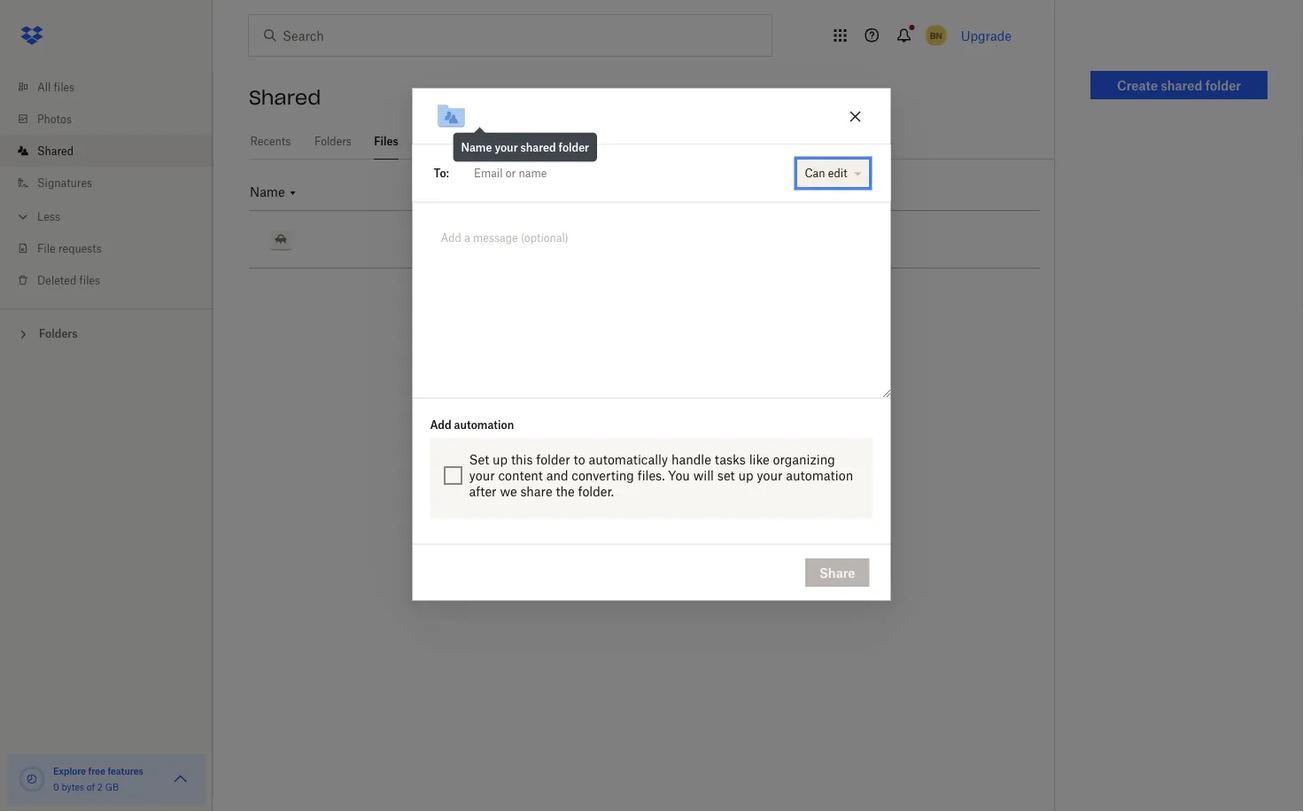 Task type: vqa. For each thing, say whether or not it's contained in the screenshot.
'File requests' link
yes



Task type: locate. For each thing, give the bounding box(es) containing it.
0 horizontal spatial shared
[[521, 140, 556, 154]]

folders
[[315, 135, 352, 148], [39, 327, 78, 340]]

0 vertical spatial files
[[54, 80, 75, 94]]

1 horizontal spatial shared
[[1162, 78, 1203, 93]]

all
[[37, 80, 51, 94]]

shared up recents link
[[249, 85, 321, 110]]

automatically
[[589, 452, 668, 467]]

converting
[[572, 468, 635, 483]]

0 vertical spatial requests
[[525, 135, 568, 148]]

0 vertical spatial up
[[493, 452, 508, 467]]

create shared folder button
[[1091, 71, 1268, 99]]

folder right create
[[1206, 78, 1242, 93]]

files link
[[374, 124, 399, 157]]

0
[[53, 781, 59, 792]]

requests inside 'signature requests' 'link'
[[525, 135, 568, 148]]

1 vertical spatial up
[[739, 468, 754, 483]]

folders button
[[0, 320, 213, 346]]

1 vertical spatial automation
[[786, 468, 854, 483]]

automation up set
[[454, 418, 514, 432]]

1 horizontal spatial automation
[[786, 468, 854, 483]]

signatures link
[[14, 167, 213, 199]]

requests for file requests
[[58, 242, 102, 255]]

files inside 'link'
[[79, 273, 100, 287]]

files right 'deleted'
[[79, 273, 100, 287]]

file requests
[[37, 242, 102, 255]]

1 vertical spatial shared
[[521, 140, 556, 154]]

you
[[669, 468, 690, 483]]

gb
[[105, 781, 119, 792]]

1 horizontal spatial shared
[[249, 85, 321, 110]]

files
[[54, 80, 75, 94], [79, 273, 100, 287]]

shared right name
[[521, 140, 556, 154]]

1 horizontal spatial files
[[79, 273, 100, 287]]

requests inside file requests link
[[58, 242, 102, 255]]

shared inside sharing modal dialog
[[521, 140, 556, 154]]

1 vertical spatial folders
[[39, 327, 78, 340]]

0 horizontal spatial shared
[[37, 144, 74, 157]]

will
[[694, 468, 714, 483]]

after
[[469, 484, 497, 499]]

shared list item
[[0, 135, 213, 167]]

folder inside set up this folder to automatically handle tasks like organizing your content and converting files. you will set up your automation after we share the folder.
[[537, 452, 571, 467]]

edit
[[829, 167, 848, 180]]

signature requests link
[[470, 124, 571, 157]]

folders inside tab list
[[315, 135, 352, 148]]

0 horizontal spatial files
[[54, 80, 75, 94]]

0 vertical spatial shared
[[249, 85, 321, 110]]

less image
[[14, 208, 32, 226]]

requests right file
[[58, 242, 102, 255]]

this
[[511, 452, 533, 467]]

folder for set up this folder to automatically handle tasks like organizing your content and converting files. you will set up your automation after we share the folder.
[[537, 452, 571, 467]]

shared down photos
[[37, 144, 74, 157]]

add
[[430, 418, 452, 432]]

automation inside set up this folder to automatically handle tasks like organizing your content and converting files. you will set up your automation after we share the folder.
[[786, 468, 854, 483]]

0 vertical spatial automation
[[454, 418, 514, 432]]

requests for signature requests
[[525, 135, 568, 148]]

1 vertical spatial shared
[[37, 144, 74, 157]]

2
[[97, 781, 103, 792]]

shared
[[249, 85, 321, 110], [37, 144, 74, 157]]

shared inside create shared folder button
[[1162, 78, 1203, 93]]

shared
[[1162, 78, 1203, 93], [521, 140, 556, 154]]

content
[[499, 468, 543, 483]]

set
[[718, 468, 735, 483]]

1 vertical spatial files
[[79, 273, 100, 287]]

folder inside create shared folder button
[[1206, 78, 1242, 93]]

your
[[495, 140, 518, 154], [469, 468, 495, 483], [757, 468, 783, 483]]

requests right signature
[[525, 135, 568, 148]]

free
[[88, 765, 105, 776]]

1 vertical spatial folder
[[559, 140, 590, 154]]

1 horizontal spatial folders
[[315, 135, 352, 148]]

1 horizontal spatial requests
[[525, 135, 568, 148]]

photos
[[37, 112, 72, 125]]

0 horizontal spatial requests
[[58, 242, 102, 255]]

file
[[37, 242, 56, 255]]

upgrade
[[961, 28, 1012, 43]]

list
[[0, 60, 213, 308]]

quota usage element
[[18, 765, 46, 793]]

0 vertical spatial folders
[[315, 135, 352, 148]]

automation down organizing
[[786, 468, 854, 483]]

0 horizontal spatial folders
[[39, 327, 78, 340]]

folder up contact name field
[[559, 140, 590, 154]]

signature requests
[[472, 135, 568, 148]]

share button
[[806, 558, 870, 587]]

can
[[805, 167, 826, 180]]

automation
[[454, 418, 514, 432], [786, 468, 854, 483]]

None field
[[449, 156, 793, 191]]

folder
[[1206, 78, 1242, 93], [559, 140, 590, 154], [537, 452, 571, 467]]

folders link
[[314, 124, 353, 157]]

tab list
[[249, 124, 1055, 160]]

set up this folder to automatically handle tasks like organizing your content and converting files. you will set up your automation after we share the folder.
[[469, 452, 854, 499]]

bytes
[[62, 781, 84, 792]]

0 vertical spatial shared
[[1162, 78, 1203, 93]]

folders down 'deleted'
[[39, 327, 78, 340]]

and
[[547, 468, 569, 483]]

folder for name your shared folder
[[559, 140, 590, 154]]

up
[[493, 452, 508, 467], [739, 468, 754, 483]]

handle
[[672, 452, 712, 467]]

0 vertical spatial folder
[[1206, 78, 1242, 93]]

2 vertical spatial folder
[[537, 452, 571, 467]]

photos link
[[14, 103, 213, 135]]

deleted files
[[37, 273, 100, 287]]

1 horizontal spatial up
[[739, 468, 754, 483]]

requests
[[525, 135, 568, 148], [58, 242, 102, 255]]

folders left files
[[315, 135, 352, 148]]

folder up and
[[537, 452, 571, 467]]

files right all
[[54, 80, 75, 94]]

upgrade link
[[961, 28, 1012, 43]]

we
[[500, 484, 517, 499]]

1 vertical spatial requests
[[58, 242, 102, 255]]

shared right create
[[1162, 78, 1203, 93]]

files.
[[638, 468, 665, 483]]



Task type: describe. For each thing, give the bounding box(es) containing it.
name your shared folder
[[461, 140, 590, 154]]

organizing
[[773, 452, 836, 467]]

your up after
[[469, 468, 495, 483]]

features
[[108, 765, 143, 776]]

sharing modal dialog
[[413, 88, 891, 742]]

of
[[87, 781, 95, 792]]

to:
[[434, 167, 449, 180]]

set
[[469, 452, 490, 467]]

Add a message (optional) text field
[[434, 224, 870, 265]]

Contact name field
[[467, 159, 789, 187]]

0 horizontal spatial automation
[[454, 418, 514, 432]]

create shared folder
[[1118, 78, 1242, 93]]

tab list containing recents
[[249, 124, 1055, 160]]

deleted files link
[[14, 264, 213, 296]]

folder.
[[578, 484, 614, 499]]

deleted
[[37, 273, 76, 287]]

tasks
[[715, 452, 746, 467]]

dropbox image
[[14, 18, 50, 53]]

name
[[461, 140, 492, 154]]

files for deleted files
[[79, 273, 100, 287]]

explore free features 0 bytes of 2 gb
[[53, 765, 143, 792]]

the
[[556, 484, 575, 499]]

files for all files
[[54, 80, 75, 94]]

files
[[374, 135, 399, 148]]

share
[[521, 484, 553, 499]]

can edit
[[805, 167, 848, 180]]

all files
[[37, 80, 75, 94]]

all files link
[[14, 71, 213, 103]]

0 horizontal spatial up
[[493, 452, 508, 467]]

links
[[421, 135, 448, 148]]

links link
[[420, 124, 449, 157]]

signature
[[472, 135, 522, 148]]

can edit button
[[797, 159, 870, 187]]

your right name
[[495, 140, 518, 154]]

file requests link
[[14, 232, 213, 264]]

shared link
[[14, 135, 213, 167]]

explore
[[53, 765, 86, 776]]

like
[[750, 452, 770, 467]]

list containing all files
[[0, 60, 213, 308]]

recents link
[[249, 124, 292, 157]]

signatures
[[37, 176, 92, 189]]

shared inside list item
[[37, 144, 74, 157]]

add automation
[[430, 418, 514, 432]]

recents
[[250, 135, 291, 148]]

share
[[820, 565, 856, 580]]

your down like
[[757, 468, 783, 483]]

to
[[574, 452, 586, 467]]

folders inside button
[[39, 327, 78, 340]]

less
[[37, 210, 60, 223]]

create
[[1118, 78, 1159, 93]]



